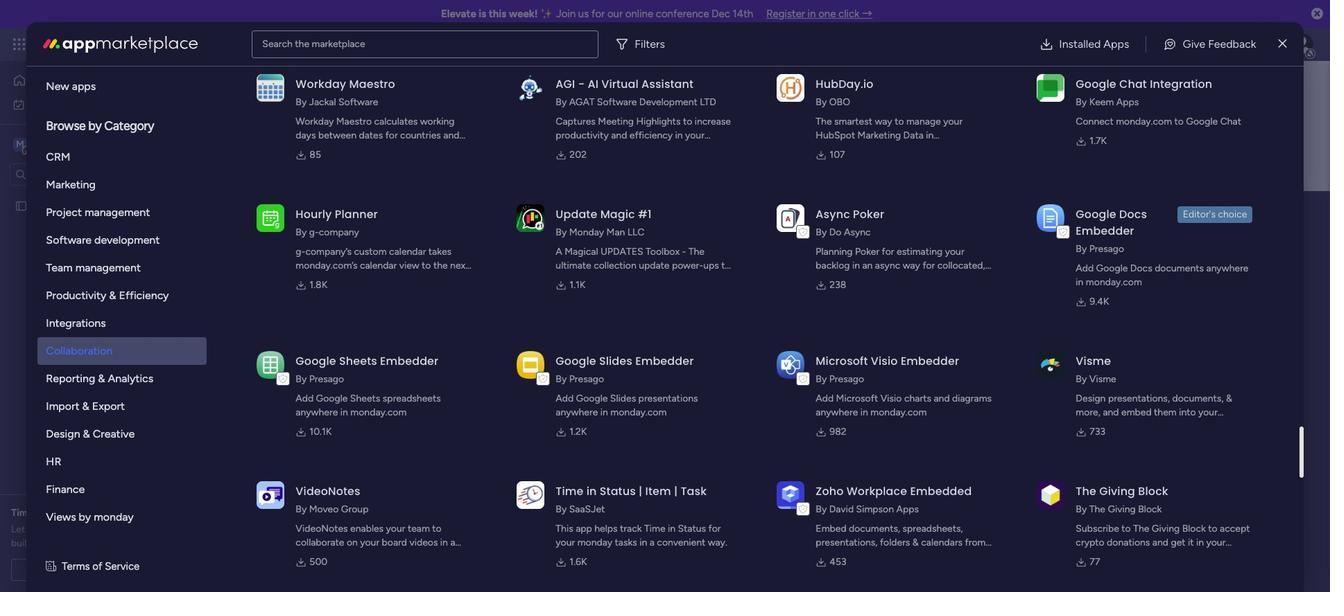 Task type: describe. For each thing, give the bounding box(es) containing it.
Main workspace field
[[343, 196, 1274, 228]]

0 vertical spatial block
[[1138, 484, 1168, 500]]

by inside microsoft visio embedder by presago
[[816, 374, 827, 386]]

week!
[[509, 8, 538, 20]]

in up convenient
[[668, 524, 676, 535]]

register in one click →
[[766, 8, 873, 20]]

1 vertical spatial editor's
[[1183, 209, 1216, 221]]

1 vertical spatial chat
[[1220, 116, 1241, 128]]

brad klo image
[[1291, 33, 1314, 55]]

by inside agi - ai virtual assistant by agat software development ltd
[[556, 96, 567, 108]]

the inside a magical updates toolbox - the ultimate collection update power-ups to make your updates... magic!
[[689, 246, 705, 258]]

for inside the this app helps track time in status for your monday tasks in a convenient way.
[[708, 524, 721, 535]]

slides inside google slides embedder by presago
[[599, 354, 632, 370]]

1 horizontal spatial main workspace
[[346, 196, 524, 228]]

tasks
[[615, 537, 637, 549]]

zoho inside the zoho workplace embedded by david simpson apps
[[816, 484, 844, 500]]

meeting
[[598, 116, 634, 128]]

select product image
[[12, 37, 26, 51]]

this
[[556, 524, 573, 535]]

main inside workspace selection element
[[32, 138, 56, 151]]

test for public board icon
[[285, 345, 303, 357]]

in inside the smartest way to manage your hubspot marketing data in monday.com.
[[926, 130, 934, 141]]

by inside google slides embedder by presago
[[556, 374, 567, 386]]

docs
[[1175, 421, 1196, 433]]

world.
[[378, 144, 404, 155]]

from
[[965, 537, 986, 549]]

way inside the smartest way to manage your hubspot marketing data in monday.com.
[[875, 116, 892, 128]]

videonotes for videonotes enables your team to collaborate on your board videos in a new and efficient way.
[[296, 524, 348, 535]]

schedule
[[45, 565, 86, 576]]

google inside google docs embedder
[[1076, 207, 1116, 223]]

& inside the embed documents, spreadsheets, presentations, folders & calendars from zoho workplace
[[913, 537, 919, 549]]

home
[[32, 74, 58, 86]]

work for monday
[[112, 36, 137, 52]]

project
[[46, 206, 82, 219]]

software inside agi - ai virtual assistant by agat software development ltd
[[597, 96, 637, 108]]

presago for google slides embedder
[[569, 374, 604, 386]]

in inside planning poker for estimating your backlog in an async way for collocated, distributed, remote teams
[[852, 260, 860, 272]]

add down planner
[[345, 230, 363, 242]]

see plans
[[243, 38, 284, 50]]

make
[[556, 274, 579, 286]]

team
[[408, 524, 430, 535]]

0 vertical spatial monday
[[62, 36, 109, 52]]

in inside add google slides presentations anywhere in monday.com
[[600, 407, 608, 419]]

0 vertical spatial editor's choice
[[46, 52, 119, 65]]

into
[[1179, 407, 1196, 419]]

monday.com down the google chat integration by keem apps
[[1116, 116, 1172, 128]]

google inside google slides embedder by presago
[[556, 354, 596, 370]]

subscribe to the giving block to accept crypto donations and get it in your monday.com board.
[[1076, 524, 1250, 563]]

planning
[[816, 246, 853, 258]]

presentations
[[638, 393, 698, 405]]

1 vertical spatial monday
[[94, 511, 134, 524]]

by inside visme by visme
[[1076, 374, 1087, 386]]

google inside the google sheets embedder by presago
[[296, 354, 336, 370]]

10.1k
[[310, 427, 332, 438]]

custom
[[354, 246, 387, 258]]

0 vertical spatial async
[[816, 207, 850, 223]]

around
[[328, 144, 358, 155]]

docs inside add google docs documents anywhere in monday.com
[[1130, 263, 1152, 275]]

to inside the smartest way to manage your hubspot marketing data in monday.com.
[[895, 116, 904, 128]]

your inside planning poker for estimating your backlog in an async way for collocated, distributed, remote teams
[[945, 246, 964, 258]]

efficient
[[335, 551, 371, 563]]

smartest
[[834, 116, 872, 128]]

status inside the this app helps track time in status for your monday tasks in a convenient way.
[[678, 524, 706, 535]]

visio inside microsoft visio embedder by presago
[[871, 354, 898, 370]]

one
[[818, 8, 836, 20]]

sheets inside the google sheets embedder by presago
[[339, 354, 377, 370]]

in inside add google sheets spreadsheets anywhere in monday.com
[[340, 407, 348, 419]]

monday.com inside add google sheets spreadsheets anywhere in monday.com
[[350, 407, 407, 419]]

keem
[[1089, 96, 1114, 108]]

giving inside subscribe to the giving block to accept crypto donations and get it in your monday.com board.
[[1152, 524, 1180, 535]]

apps marketplace image
[[43, 36, 198, 52]]

your up board
[[386, 524, 405, 535]]

click
[[839, 8, 860, 20]]

countries
[[400, 130, 441, 141]]

in inside the 'time in status | item | task by saasjet'
[[587, 484, 597, 500]]

a inside button
[[88, 565, 93, 576]]

connect
[[1076, 116, 1114, 128]]

way inside planning poker for estimating your backlog in an async way for collocated, distributed, remote teams
[[903, 260, 920, 272]]

0 vertical spatial management
[[140, 36, 215, 52]]

feedback
[[1208, 37, 1256, 50]]

monday.com inside the design presentations, documents, & more, and embed them into your monday.com boards & docs
[[1076, 421, 1132, 433]]

monday.com inside add google docs documents anywhere in monday.com
[[1086, 277, 1142, 289]]

installed
[[1059, 37, 1101, 50]]

update
[[639, 260, 670, 272]]

so
[[33, 538, 43, 550]]

efficiency
[[119, 289, 169, 302]]

takes
[[428, 246, 452, 258]]

productivity
[[556, 130, 609, 141]]

1.6k
[[570, 557, 587, 569]]

enables
[[350, 524, 384, 535]]

in inside videonotes enables your team to collaborate on your board videos in a new and efficient way.
[[440, 537, 448, 549]]

google inside add google sheets spreadsheets anywhere in monday.com
[[316, 393, 348, 405]]

google chat integration by keem apps
[[1076, 76, 1212, 108]]

conference
[[656, 8, 709, 20]]

g- inside g-company's custom calendar takes monday.com's calendar view to the next level.
[[296, 246, 305, 258]]

crypto
[[1076, 537, 1105, 549]]

apps
[[72, 80, 96, 93]]

1 horizontal spatial main
[[346, 196, 400, 228]]

monday.com inside the add microsoft visio charts and diagrams anywhere in monday.com
[[871, 407, 927, 419]]

design & creative
[[46, 428, 135, 441]]

spreadsheets
[[383, 393, 441, 405]]

1 vertical spatial choice
[[1218, 209, 1247, 221]]

0 vertical spatial review
[[95, 508, 125, 519]]

to up donations
[[1122, 524, 1131, 535]]

for inside time for an expert review let our experts review what you've built so far. free of charge
[[35, 508, 49, 519]]

plans
[[261, 38, 284, 50]]

documents, inside the design presentations, documents, & more, and embed them into your monday.com boards & docs
[[1172, 393, 1224, 405]]

1 vertical spatial workspace
[[405, 196, 524, 228]]

marketing inside the smartest way to manage your hubspot marketing data in monday.com.
[[858, 130, 901, 141]]

test list box
[[0, 191, 177, 405]]

workday maestro by jackal software
[[296, 76, 395, 108]]

0 horizontal spatial boards
[[300, 280, 334, 293]]

task
[[681, 484, 707, 500]]

locales
[[296, 144, 326, 155]]

embed documents, spreadsheets, presentations, folders & calendars from zoho workplace
[[816, 524, 986, 563]]

workday for workday maestro by jackal software
[[296, 76, 346, 92]]

workday for workday maestro calculates working days between dates for countries and locales around the world.
[[296, 116, 334, 128]]

visio inside the add microsoft visio charts and diagrams anywhere in monday.com
[[881, 393, 902, 405]]

1.8k
[[310, 279, 327, 291]]

monday.com inside add google slides presentations anywhere in monday.com
[[611, 407, 667, 419]]

of inside terms of service link
[[92, 561, 102, 574]]

presago down google docs embedder
[[1089, 243, 1124, 255]]

1 vertical spatial review
[[79, 524, 108, 536]]

by inside hourly planner by g-company
[[296, 227, 307, 239]]

helps
[[595, 524, 618, 535]]

google inside add google slides presentations anywhere in monday.com
[[576, 393, 608, 405]]

google inside the google chat integration by keem apps
[[1076, 76, 1116, 92]]

0 vertical spatial giving
[[1099, 484, 1135, 500]]

apps inside the google chat integration by keem apps
[[1116, 96, 1139, 108]]

view
[[399, 260, 419, 272]]

0 vertical spatial calendar
[[389, 246, 426, 258]]

85
[[310, 149, 321, 161]]

management for team management
[[75, 261, 141, 275]]

main workspace inside workspace selection element
[[32, 138, 114, 151]]

connect monday.com to google chat
[[1076, 116, 1241, 128]]

and inside the workday maestro calculates working days between dates for countries and locales around the world.
[[443, 130, 459, 141]]

spreadsheets,
[[903, 524, 963, 535]]

0 vertical spatial editor's
[[46, 52, 83, 65]]

workplace inside the zoho workplace embedded by david simpson apps
[[847, 484, 907, 500]]

magic
[[600, 207, 635, 223]]

docs inside google docs embedder
[[1119, 207, 1147, 223]]

team management
[[46, 261, 141, 275]]

assistant
[[642, 76, 694, 92]]

notifications image
[[1087, 37, 1101, 51]]

browse
[[46, 119, 86, 134]]

embedder for slides
[[635, 354, 694, 370]]

1 vertical spatial marketing
[[46, 178, 96, 191]]

monday inside the this app helps track time in status for your monday tasks in a convenient way.
[[577, 537, 612, 549]]

do
[[829, 227, 842, 239]]

apps inside the zoho workplace embedded by david simpson apps
[[896, 504, 919, 516]]

1 vertical spatial visme
[[1089, 374, 1116, 386]]

dapulse x slim image
[[1279, 36, 1287, 52]]

estimating
[[897, 246, 943, 258]]

to down the integration
[[1174, 116, 1184, 128]]

remote
[[868, 274, 899, 286]]

your down the enables
[[360, 537, 379, 549]]

new apps
[[46, 80, 96, 93]]

management for project management
[[85, 206, 150, 219]]

more,
[[1076, 407, 1101, 419]]

search everything image
[[1212, 37, 1226, 51]]

presentations, inside the design presentations, documents, & more, and embed them into your monday.com boards & docs
[[1108, 393, 1170, 405]]

videonotes for videonotes by moveo group
[[296, 484, 360, 500]]

give feedback
[[1183, 37, 1256, 50]]

2 vertical spatial workspace
[[365, 230, 412, 242]]

magic!
[[647, 274, 676, 286]]

monday.com inside subscribe to the giving block to accept crypto donations and get it in your monday.com board.
[[1076, 551, 1132, 563]]

is
[[479, 8, 486, 20]]

0 vertical spatial our
[[607, 8, 623, 20]]

recent boards
[[261, 280, 334, 293]]

add to favorites image
[[896, 344, 910, 358]]

to left the accept
[[1208, 524, 1218, 535]]

embedder for docs
[[1076, 223, 1134, 239]]

and inside the design presentations, documents, & more, and embed them into your monday.com boards & docs
[[1103, 407, 1119, 419]]

1 horizontal spatial editor's choice
[[1183, 209, 1247, 221]]

a
[[556, 246, 562, 258]]

development
[[94, 234, 160, 247]]

add workspace
[[345, 230, 414, 242]]

embed
[[1121, 407, 1152, 419]]

your inside "captures meeting highlights to increase productivity and efficiency in your meetings."
[[685, 130, 705, 141]]

invite members image
[[1148, 37, 1162, 51]]

by inside the google chat integration by keem apps
[[1076, 96, 1087, 108]]

anywhere for add google slides presentations anywhere in monday.com
[[556, 407, 598, 419]]

design for design & creative
[[46, 428, 80, 441]]

monday.com.
[[816, 144, 874, 155]]

0 horizontal spatial choice
[[86, 52, 119, 65]]

search
[[262, 38, 293, 50]]

register
[[766, 8, 805, 20]]

import & export
[[46, 400, 125, 413]]

what
[[110, 524, 132, 536]]

way. inside the this app helps track time in status for your monday tasks in a convenient way.
[[708, 537, 727, 549]]

presentations, inside the embed documents, spreadsheets, presentations, folders & calendars from zoho workplace
[[816, 537, 878, 549]]

0 horizontal spatial software
[[46, 234, 92, 247]]

block inside subscribe to the giving block to accept crypto donations and get it in your monday.com board.
[[1182, 524, 1206, 535]]

subscribe
[[1076, 524, 1119, 535]]

videos
[[409, 537, 438, 549]]

category
[[104, 119, 154, 134]]

sheets inside add google sheets spreadsheets anywhere in monday.com
[[350, 393, 380, 405]]

async poker by do async
[[816, 207, 884, 239]]

1.2k
[[570, 427, 587, 438]]

by inside update magic #1 by monday man llc
[[556, 227, 567, 239]]

0 horizontal spatial the
[[295, 38, 309, 50]]

documents, inside the embed documents, spreadsheets, presentations, folders & calendars from zoho workplace
[[849, 524, 900, 535]]

give feedback link
[[1152, 30, 1267, 58]]

the inside g-company's custom calendar takes monday.com's calendar view to the next level.
[[433, 260, 448, 272]]

by inside hubday.io by obo
[[816, 96, 827, 108]]

captures meeting highlights to increase productivity and efficiency in your meetings.
[[556, 116, 731, 155]]

poker for planning
[[855, 246, 879, 258]]

our inside time for an expert review let our experts review what you've built so far. free of charge
[[28, 524, 42, 536]]



Task type: vqa. For each thing, say whether or not it's contained in the screenshot.


Task type: locate. For each thing, give the bounding box(es) containing it.
charts
[[904, 393, 931, 405]]

add google sheets spreadsheets anywhere in monday.com
[[296, 393, 441, 419]]

1 vertical spatial time
[[11, 508, 33, 519]]

time for in
[[556, 484, 584, 500]]

0 vertical spatial workday
[[296, 76, 346, 92]]

app logo image
[[257, 74, 285, 102], [517, 74, 545, 102], [777, 74, 805, 102], [1037, 74, 1065, 102], [257, 204, 285, 232], [517, 204, 545, 232], [777, 204, 805, 232], [1037, 204, 1065, 232], [257, 351, 285, 379], [517, 351, 545, 379], [777, 351, 805, 379], [1037, 351, 1065, 379], [257, 482, 285, 510], [517, 482, 545, 510], [777, 482, 805, 510], [1037, 482, 1065, 510]]

donations
[[1107, 537, 1150, 549]]

anywhere inside add google docs documents anywhere in monday.com
[[1206, 263, 1249, 275]]

- up 'power-' at the right top
[[682, 246, 686, 258]]

microsoft inside the add microsoft visio charts and diagrams anywhere in monday.com
[[836, 393, 878, 405]]

- inside a magical updates toolbox - the ultimate collection update power-ups to make your updates... magic!
[[682, 246, 686, 258]]

test link
[[241, 332, 928, 371]]

apps right notifications icon
[[1104, 37, 1129, 50]]

1 horizontal spatial our
[[607, 8, 623, 20]]

0 horizontal spatial of
[[83, 538, 92, 550]]

agi - ai virtual assistant by agat software development ltd
[[556, 76, 716, 108]]

1 vertical spatial boards
[[1134, 421, 1164, 433]]

add up 10.1k on the bottom of the page
[[296, 393, 314, 405]]

sheets up add google sheets spreadsheets anywhere in monday.com
[[339, 354, 377, 370]]

anywhere right documents
[[1206, 263, 1249, 275]]

0 vertical spatial workplace
[[847, 484, 907, 500]]

documents, down simpson
[[849, 524, 900, 535]]

maestro inside workday maestro by jackal software
[[349, 76, 395, 92]]

way. right convenient
[[708, 537, 727, 549]]

maestro for workday maestro calculates working days between dates for countries and locales around the world.
[[336, 116, 372, 128]]

workday maestro calculates working days between dates for countries and locales around the world.
[[296, 116, 459, 155]]

chat
[[1119, 76, 1147, 92], [1220, 116, 1241, 128]]

0 horizontal spatial way.
[[374, 551, 393, 563]]

in inside subscribe to the giving block to accept crypto donations and get it in your monday.com board.
[[1196, 537, 1204, 549]]

new
[[46, 80, 69, 93]]

visio left charts
[[881, 393, 902, 405]]

0 vertical spatial main
[[32, 138, 56, 151]]

google up keem at right
[[1076, 76, 1116, 92]]

by inside the zoho workplace embedded by david simpson apps
[[816, 504, 827, 516]]

poker inside planning poker for estimating your backlog in an async way for collocated, distributed, remote teams
[[855, 246, 879, 258]]

microsoft left add to favorites image
[[816, 354, 868, 370]]

option
[[0, 193, 177, 196]]

filters
[[635, 37, 665, 50]]

| right 'item'
[[674, 484, 678, 500]]

2 vertical spatial monday
[[577, 537, 612, 549]]

finance
[[46, 483, 85, 497]]

0 horizontal spatial -
[[578, 76, 585, 92]]

poker
[[853, 207, 884, 223], [855, 246, 879, 258]]

#1
[[638, 207, 652, 223]]

1 vertical spatial our
[[28, 524, 42, 536]]

add inside add google sheets spreadsheets anywhere in monday.com
[[296, 393, 314, 405]]

embedder up charts
[[901, 354, 959, 370]]

public board image
[[262, 343, 277, 359]]

main
[[32, 138, 56, 151], [346, 196, 400, 228]]

and inside "captures meeting highlights to increase productivity and efficiency in your meetings."
[[611, 130, 627, 141]]

online
[[625, 8, 653, 20]]

0 vertical spatial the
[[295, 38, 309, 50]]

monday.com down charts
[[871, 407, 927, 419]]

in inside the add microsoft visio charts and diagrams anywhere in monday.com
[[861, 407, 868, 419]]

backlog
[[816, 260, 850, 272]]

microsoft up 982
[[836, 393, 878, 405]]

boards down monday.com's
[[300, 280, 334, 293]]

2 horizontal spatial time
[[644, 524, 665, 535]]

way. inside videonotes enables your team to collaborate on your board videos in a new and efficient way.
[[374, 551, 393, 563]]

1 horizontal spatial an
[[862, 260, 873, 272]]

982
[[830, 427, 847, 438]]

and inside subscribe to the giving block to accept crypto donations and get it in your monday.com board.
[[1152, 537, 1169, 549]]

0 vertical spatial choice
[[86, 52, 119, 65]]

to inside g-company's custom calendar takes monday.com's calendar view to the next level.
[[422, 260, 431, 272]]

terms of use image
[[46, 560, 56, 575]]

workplace down folders
[[841, 551, 887, 563]]

1 horizontal spatial g-
[[309, 227, 319, 239]]

by inside the giving block by the giving block
[[1076, 504, 1087, 516]]

test inside list box
[[33, 200, 51, 212]]

1 horizontal spatial design
[[1076, 393, 1106, 405]]

1 vertical spatial workplace
[[841, 551, 887, 563]]

the inside the smartest way to manage your hubspot marketing data in monday.com.
[[816, 116, 832, 128]]

a
[[450, 537, 455, 549], [650, 537, 655, 549], [88, 565, 93, 576]]

zoho
[[816, 484, 844, 500], [816, 551, 839, 563]]

0 horizontal spatial status
[[600, 484, 636, 500]]

in up saasjet
[[587, 484, 597, 500]]

and inside the add microsoft visio charts and diagrams anywhere in monday.com
[[934, 393, 950, 405]]

1 vertical spatial way
[[903, 260, 920, 272]]

presago inside the google sheets embedder by presago
[[309, 374, 344, 386]]

to left the increase
[[683, 116, 692, 128]]

presago
[[1089, 243, 1124, 255], [309, 374, 344, 386], [569, 374, 604, 386], [829, 374, 864, 386]]

your inside the design presentations, documents, & more, and embed them into your monday.com boards & docs
[[1198, 407, 1218, 419]]

1 vertical spatial an
[[51, 508, 62, 519]]

1 vertical spatial main workspace
[[346, 196, 524, 228]]

embedder for sheets
[[380, 354, 439, 370]]

software down project
[[46, 234, 92, 247]]

1 vertical spatial block
[[1138, 504, 1162, 516]]

microsoft inside microsoft visio embedder by presago
[[816, 354, 868, 370]]

google down the integration
[[1186, 116, 1218, 128]]

0 vertical spatial -
[[578, 76, 585, 92]]

videonotes up moveo
[[296, 484, 360, 500]]

your up collocated,
[[945, 246, 964, 258]]

workspace up takes
[[405, 196, 524, 228]]

2 zoho from the top
[[816, 551, 839, 563]]

your inside the smartest way to manage your hubspot marketing data in monday.com.
[[943, 116, 963, 128]]

workday up days
[[296, 116, 334, 128]]

embedder up by presago
[[1076, 223, 1134, 239]]

marketing up project
[[46, 178, 96, 191]]

planner
[[335, 207, 378, 223]]

presago inside microsoft visio embedder by presago
[[829, 374, 864, 386]]

workplace up simpson
[[847, 484, 907, 500]]

review up what
[[95, 508, 125, 519]]

1 vertical spatial apps
[[1116, 96, 1139, 108]]

by inside workday maestro by jackal software
[[296, 96, 307, 108]]

the
[[816, 116, 832, 128], [689, 246, 705, 258], [1076, 484, 1096, 500], [1089, 504, 1105, 516], [1133, 524, 1149, 535]]

1 vertical spatial design
[[46, 428, 80, 441]]

2 horizontal spatial software
[[597, 96, 637, 108]]

2 videonotes from the top
[[296, 524, 348, 535]]

a inside videonotes enables your team to collaborate on your board videos in a new and efficient way.
[[450, 537, 455, 549]]

google up 10.1k on the bottom of the page
[[316, 393, 348, 405]]

design inside the design presentations, documents, & more, and embed them into your monday.com boards & docs
[[1076, 393, 1106, 405]]

the inside the workday maestro calculates working days between dates for countries and locales around the world.
[[361, 144, 375, 155]]

an left async at the right top
[[862, 260, 873, 272]]

add for google sheets embedder
[[296, 393, 314, 405]]

0 horizontal spatial chat
[[1119, 76, 1147, 92]]

0 vertical spatial apps
[[1104, 37, 1129, 50]]

your down this
[[556, 537, 575, 549]]

presago for microsoft visio embedder
[[829, 374, 864, 386]]

0 horizontal spatial editor's
[[46, 52, 83, 65]]

in down highlights
[[675, 130, 683, 141]]

1 vertical spatial by
[[79, 511, 91, 524]]

0 horizontal spatial an
[[51, 508, 62, 519]]

1 vertical spatial the
[[361, 144, 375, 155]]

inbox image
[[1117, 37, 1131, 51]]

videonotes inside videonotes enables your team to collaborate on your board videos in a new and efficient way.
[[296, 524, 348, 535]]

experts
[[44, 524, 77, 536]]

google right public board icon
[[296, 354, 336, 370]]

in right it
[[1196, 537, 1204, 549]]

way. down board
[[374, 551, 393, 563]]

an up experts
[[51, 508, 62, 519]]

0 vertical spatial design
[[1076, 393, 1106, 405]]

work down new
[[46, 98, 67, 110]]

help image
[[1243, 37, 1257, 51]]

1 vertical spatial g-
[[296, 246, 305, 258]]

1 vertical spatial maestro
[[336, 116, 372, 128]]

apps image
[[1178, 37, 1192, 51]]

by for views
[[79, 511, 91, 524]]

main workspace up takes
[[346, 196, 524, 228]]

of inside time for an expert review let our experts review what you've built so far. free of charge
[[83, 538, 92, 550]]

1 vertical spatial management
[[85, 206, 150, 219]]

1 vertical spatial videonotes
[[296, 524, 348, 535]]

1 vertical spatial giving
[[1108, 504, 1136, 516]]

| left 'item'
[[639, 484, 642, 500]]

0 horizontal spatial documents,
[[849, 524, 900, 535]]

and right charts
[[934, 393, 950, 405]]

embedder up presentations
[[635, 354, 694, 370]]

work
[[112, 36, 137, 52], [46, 98, 67, 110]]

1 vertical spatial poker
[[855, 246, 879, 258]]

diagrams
[[952, 393, 992, 405]]

slides inside add google slides presentations anywhere in monday.com
[[610, 393, 636, 405]]

add up 982
[[816, 393, 834, 405]]

1 horizontal spatial the
[[361, 144, 375, 155]]

0 horizontal spatial main
[[32, 138, 56, 151]]

0 vertical spatial way
[[875, 116, 892, 128]]

hubday.io by obo
[[816, 76, 874, 108]]

0 vertical spatial visme
[[1076, 354, 1111, 370]]

google inside add google docs documents anywhere in monday.com
[[1096, 263, 1128, 275]]

the inside subscribe to the giving block to accept crypto donations and get it in your monday.com board.
[[1133, 524, 1149, 535]]

to up data
[[895, 116, 904, 128]]

1 workday from the top
[[296, 76, 346, 92]]

monday.com up "9.4k"
[[1086, 277, 1142, 289]]

your inside a magical updates toolbox - the ultimate collection update power-ups to make your updates... magic!
[[581, 274, 601, 286]]

way right smartest
[[875, 116, 892, 128]]

by for browse
[[88, 119, 102, 134]]

poker inside async poker by do async
[[853, 207, 884, 223]]

item
[[645, 484, 671, 500]]

in left one on the top
[[808, 8, 816, 20]]

level.
[[296, 274, 317, 286]]

test right public board image
[[33, 200, 51, 212]]

maestro
[[349, 76, 395, 92], [336, 116, 372, 128]]

g-company's custom calendar takes monday.com's calendar view to the next level.
[[296, 246, 469, 286]]

views
[[46, 511, 76, 524]]

calendar down custom
[[360, 260, 397, 272]]

1 videonotes from the top
[[296, 484, 360, 500]]

1 vertical spatial -
[[682, 246, 686, 258]]

by down my work button
[[88, 119, 102, 134]]

workplace
[[847, 484, 907, 500], [841, 551, 887, 563]]

highlights
[[636, 116, 681, 128]]

1 vertical spatial way.
[[374, 551, 393, 563]]

in inside add google docs documents anywhere in monday.com
[[1076, 277, 1084, 289]]

and right more,
[[1103, 407, 1119, 419]]

1 horizontal spatial choice
[[1218, 209, 1247, 221]]

collocated,
[[937, 260, 985, 272]]

1 vertical spatial test
[[285, 345, 303, 357]]

2 | from the left
[[674, 484, 678, 500]]

453
[[830, 557, 847, 569]]

1 horizontal spatial presentations,
[[1108, 393, 1170, 405]]

anywhere up 982
[[816, 407, 858, 419]]

a magical updates toolbox - the ultimate collection update power-ups to make your updates... magic!
[[556, 246, 731, 286]]

calendar
[[389, 246, 426, 258], [360, 260, 397, 272]]

in right videos
[[440, 537, 448, 549]]

9.4k
[[1090, 296, 1109, 308]]

hubspot
[[816, 130, 855, 141]]

update magic #1 by monday man llc
[[556, 207, 652, 239]]

ai
[[588, 76, 598, 92]]

apps right keem at right
[[1116, 96, 1139, 108]]

workday inside the workday maestro calculates working days between dates for countries and locales around the world.
[[296, 116, 334, 128]]

between
[[318, 130, 356, 141]]

1 horizontal spatial test
[[285, 345, 303, 357]]

productivity & efficiency
[[46, 289, 169, 302]]

1 | from the left
[[639, 484, 642, 500]]

add inside add google docs documents anywhere in monday.com
[[1076, 263, 1094, 275]]

add up the 1.2k
[[556, 393, 574, 405]]

1.7k
[[1090, 135, 1107, 147]]

2 workday from the top
[[296, 116, 334, 128]]

calendars
[[921, 537, 963, 549]]

public board image
[[15, 199, 28, 213]]

in right tasks at the left bottom
[[640, 537, 647, 549]]

time up saasjet
[[556, 484, 584, 500]]

add inside the add microsoft visio charts and diagrams anywhere in monday.com
[[816, 393, 834, 405]]

0 horizontal spatial a
[[88, 565, 93, 576]]

0 vertical spatial test
[[33, 200, 51, 212]]

1 zoho from the top
[[816, 484, 844, 500]]

Search in workspace field
[[29, 166, 116, 182]]

videonotes up collaborate on the left bottom of the page
[[296, 524, 348, 535]]

agat
[[569, 96, 595, 108]]

see plans button
[[224, 34, 291, 55]]

google docs embedder
[[1076, 207, 1147, 239]]

visio up the add microsoft visio charts and diagrams anywhere in monday.com
[[871, 354, 898, 370]]

your down the increase
[[685, 130, 705, 141]]

workspace selection element
[[13, 136, 116, 154]]

an inside time for an expert review let our experts review what you've built so far. free of charge
[[51, 508, 62, 519]]

time up let
[[11, 508, 33, 519]]

1 vertical spatial workday
[[296, 116, 334, 128]]

your inside the this app helps track time in status for your monday tasks in a convenient way.
[[556, 537, 575, 549]]

agi
[[556, 76, 575, 92]]

0 horizontal spatial |
[[639, 484, 642, 500]]

design for design presentations, documents, & more, and embed them into your monday.com boards & docs
[[1076, 393, 1106, 405]]

anywhere for add google sheets spreadsheets anywhere in monday.com
[[296, 407, 338, 419]]

monday
[[62, 36, 109, 52], [94, 511, 134, 524], [577, 537, 612, 549]]

our up so
[[28, 524, 42, 536]]

apps inside installed apps button
[[1104, 37, 1129, 50]]

crm
[[46, 150, 70, 164]]

0 vertical spatial workspace
[[59, 138, 114, 151]]

1 horizontal spatial chat
[[1220, 116, 1241, 128]]

poker for async
[[853, 207, 884, 223]]

marketing down smartest
[[858, 130, 901, 141]]

1 horizontal spatial -
[[682, 246, 686, 258]]

block
[[1138, 484, 1168, 500], [1138, 504, 1162, 516], [1182, 524, 1206, 535]]

0 horizontal spatial main workspace
[[32, 138, 114, 151]]

editor's
[[46, 52, 83, 65], [1183, 209, 1216, 221]]

company's
[[305, 246, 352, 258]]

1 vertical spatial sheets
[[350, 393, 380, 405]]

zoho down embed in the right bottom of the page
[[816, 551, 839, 563]]

0 vertical spatial g-
[[309, 227, 319, 239]]

software inside workday maestro by jackal software
[[338, 96, 378, 108]]

meetings.
[[556, 144, 598, 155]]

design up more,
[[1076, 393, 1106, 405]]

monday up charge in the bottom of the page
[[94, 511, 134, 524]]

teams
[[902, 274, 928, 286]]

to right "view"
[[422, 260, 431, 272]]

embedder inside microsoft visio embedder by presago
[[901, 354, 959, 370]]

add for microsoft visio embedder
[[816, 393, 834, 405]]

this
[[489, 8, 506, 20]]

boards
[[300, 280, 334, 293], [1134, 421, 1164, 433]]

- inside agi - ai virtual assistant by agat software development ltd
[[578, 76, 585, 92]]

0 horizontal spatial editor's choice
[[46, 52, 119, 65]]

1 horizontal spatial work
[[112, 36, 137, 52]]

and inside videonotes enables your team to collaborate on your board videos in a new and efficient way.
[[316, 551, 332, 563]]

anywhere inside the add microsoft visio charts and diagrams anywhere in monday.com
[[816, 407, 858, 419]]

your inside subscribe to the giving block to accept crypto donations and get it in your monday.com board.
[[1206, 537, 1226, 549]]

an inside planning poker for estimating your backlog in an async way for collocated, distributed, remote teams
[[862, 260, 873, 272]]

workplace inside the embed documents, spreadsheets, presentations, folders & calendars from zoho workplace
[[841, 551, 887, 563]]

hourly planner by g-company
[[296, 207, 378, 239]]

238
[[830, 279, 846, 291]]

1 vertical spatial presentations,
[[816, 537, 878, 549]]

hourly
[[296, 207, 332, 223]]

0 vertical spatial videonotes
[[296, 484, 360, 500]]

schedule a meeting
[[45, 565, 131, 576]]

monday.com
[[1116, 116, 1172, 128], [1086, 277, 1142, 289], [350, 407, 407, 419], [611, 407, 667, 419], [871, 407, 927, 419], [1076, 421, 1132, 433], [1076, 551, 1132, 563]]

monday.com down spreadsheets
[[350, 407, 407, 419]]

1 horizontal spatial way.
[[708, 537, 727, 549]]

expert
[[64, 508, 93, 519]]

add inside add google slides presentations anywhere in monday.com
[[556, 393, 574, 405]]

videonotes by moveo group
[[296, 484, 369, 516]]

1 vertical spatial work
[[46, 98, 67, 110]]

g- down hourly on the left top
[[309, 227, 319, 239]]

by inside async poker by do async
[[816, 227, 827, 239]]

0 vertical spatial visio
[[871, 354, 898, 370]]

of
[[83, 538, 92, 550], [92, 561, 102, 574]]

embedder for visio
[[901, 354, 959, 370]]

accept
[[1220, 524, 1250, 535]]

2 vertical spatial apps
[[896, 504, 919, 516]]

0 horizontal spatial time
[[11, 508, 33, 519]]

main right workspace "image"
[[32, 138, 56, 151]]

by inside the 'time in status | item | task by saasjet'
[[556, 504, 567, 516]]

give
[[1183, 37, 1205, 50]]

anywhere for add google docs documents anywhere in monday.com
[[1206, 263, 1249, 275]]

0 horizontal spatial marketing
[[46, 178, 96, 191]]

export
[[92, 400, 125, 413]]

1 vertical spatial calendar
[[360, 260, 397, 272]]

- left ai
[[578, 76, 585, 92]]

0 vertical spatial main workspace
[[32, 138, 114, 151]]

ups
[[703, 260, 719, 272]]

software down virtual
[[597, 96, 637, 108]]

home button
[[8, 69, 149, 92]]

browse by category
[[46, 119, 154, 134]]

board.
[[1134, 551, 1162, 563]]

work inside button
[[46, 98, 67, 110]]

1 vertical spatial async
[[844, 227, 871, 239]]

review up charge in the bottom of the page
[[79, 524, 108, 536]]

visme
[[1076, 354, 1111, 370], [1089, 374, 1116, 386]]

in inside "captures meeting highlights to increase productivity and efficiency in your meetings."
[[675, 130, 683, 141]]

the right 'search'
[[295, 38, 309, 50]]

1 horizontal spatial marketing
[[858, 130, 901, 141]]

by
[[88, 119, 102, 134], [79, 511, 91, 524]]

join
[[556, 8, 576, 20]]

status inside the 'time in status | item | task by saasjet'
[[600, 484, 636, 500]]

marketplace
[[312, 38, 365, 50]]

presago up add google sheets spreadsheets anywhere in monday.com
[[309, 374, 344, 386]]

your down ultimate
[[581, 274, 601, 286]]

working
[[420, 116, 455, 128]]

chat inside the google chat integration by keem apps
[[1119, 76, 1147, 92]]

test for public board image
[[33, 200, 51, 212]]

embedder inside google slides embedder by presago
[[635, 354, 694, 370]]

1 horizontal spatial documents,
[[1172, 393, 1224, 405]]

embedder up spreadsheets
[[380, 354, 439, 370]]

1 vertical spatial editor's choice
[[1183, 209, 1247, 221]]

g- up level.
[[296, 246, 305, 258]]

to inside videonotes enables your team to collaborate on your board videos in a new and efficient way.
[[432, 524, 442, 535]]

for inside the workday maestro calculates working days between dates for countries and locales around the world.
[[385, 130, 398, 141]]

presago inside google slides embedder by presago
[[569, 374, 604, 386]]

async right do
[[844, 227, 871, 239]]

workspace up custom
[[365, 230, 412, 242]]

work for my
[[46, 98, 67, 110]]

slides down google slides embedder by presago
[[610, 393, 636, 405]]

status up convenient
[[678, 524, 706, 535]]

videonotes inside videonotes by moveo group
[[296, 484, 360, 500]]

and left get
[[1152, 537, 1169, 549]]

sheets down the google sheets embedder by presago
[[350, 393, 380, 405]]

2 vertical spatial the
[[433, 260, 448, 272]]

0 horizontal spatial our
[[28, 524, 42, 536]]

a inside the this app helps track time in status for your monday tasks in a convenient way.
[[650, 537, 655, 549]]

1 horizontal spatial software
[[338, 96, 378, 108]]

editor's choice up documents
[[1183, 209, 1247, 221]]

2 horizontal spatial a
[[650, 537, 655, 549]]

0 horizontal spatial g-
[[296, 246, 305, 258]]

time for for
[[11, 508, 33, 519]]

review
[[95, 508, 125, 519], [79, 524, 108, 536]]

software
[[338, 96, 378, 108], [597, 96, 637, 108], [46, 234, 92, 247]]

documents
[[1155, 263, 1204, 275]]

company
[[319, 227, 359, 239]]

add for google slides embedder
[[556, 393, 574, 405]]

workspace image
[[13, 137, 27, 152]]

anywhere up 10.1k on the bottom of the page
[[296, 407, 338, 419]]

zoho workplace embedded by david simpson apps
[[816, 484, 972, 516]]

0 vertical spatial boards
[[300, 280, 334, 293]]

time inside the this app helps track time in status for your monday tasks in a convenient way.
[[644, 524, 665, 535]]

to inside "captures meeting highlights to increase productivity and efficiency in your meetings."
[[683, 116, 692, 128]]

time right track
[[644, 524, 665, 535]]

by inside videonotes by moveo group
[[296, 504, 307, 516]]

1 vertical spatial docs
[[1130, 263, 1152, 275]]

david
[[829, 504, 854, 516]]

monday down the app
[[577, 537, 612, 549]]

0 vertical spatial by
[[88, 119, 102, 134]]

videonotes
[[296, 484, 360, 500], [296, 524, 348, 535]]

your right into
[[1198, 407, 1218, 419]]

calendar up "view"
[[389, 246, 426, 258]]

google down by presago
[[1096, 263, 1128, 275]]

0 horizontal spatial test
[[33, 200, 51, 212]]

1 horizontal spatial way
[[903, 260, 920, 272]]

in down microsoft visio embedder by presago
[[861, 407, 868, 419]]

status up saasjet
[[600, 484, 636, 500]]

g- inside hourly planner by g-company
[[309, 227, 319, 239]]

1 horizontal spatial time
[[556, 484, 584, 500]]

to right ups
[[721, 260, 731, 272]]

embedder inside the google sheets embedder by presago
[[380, 354, 439, 370]]

the down takes
[[433, 260, 448, 272]]

m
[[16, 138, 24, 150]]

0 vertical spatial way.
[[708, 537, 727, 549]]

maestro for workday maestro by jackal software
[[349, 76, 395, 92]]

workspace
[[59, 138, 114, 151], [405, 196, 524, 228], [365, 230, 412, 242]]

you've
[[134, 524, 162, 536]]

to inside a magical updates toolbox - the ultimate collection update power-ups to make your updates... magic!
[[721, 260, 731, 272]]

in down google slides embedder by presago
[[600, 407, 608, 419]]

the down dates
[[361, 144, 375, 155]]

jackal
[[309, 96, 336, 108]]

import
[[46, 400, 79, 413]]

moveo
[[309, 504, 339, 516]]

2 vertical spatial giving
[[1152, 524, 1180, 535]]

presago up 982
[[829, 374, 864, 386]]

0 vertical spatial microsoft
[[816, 354, 868, 370]]

presago for google sheets embedder
[[309, 374, 344, 386]]

anywhere inside add google sheets spreadsheets anywhere in monday.com
[[296, 407, 338, 419]]



